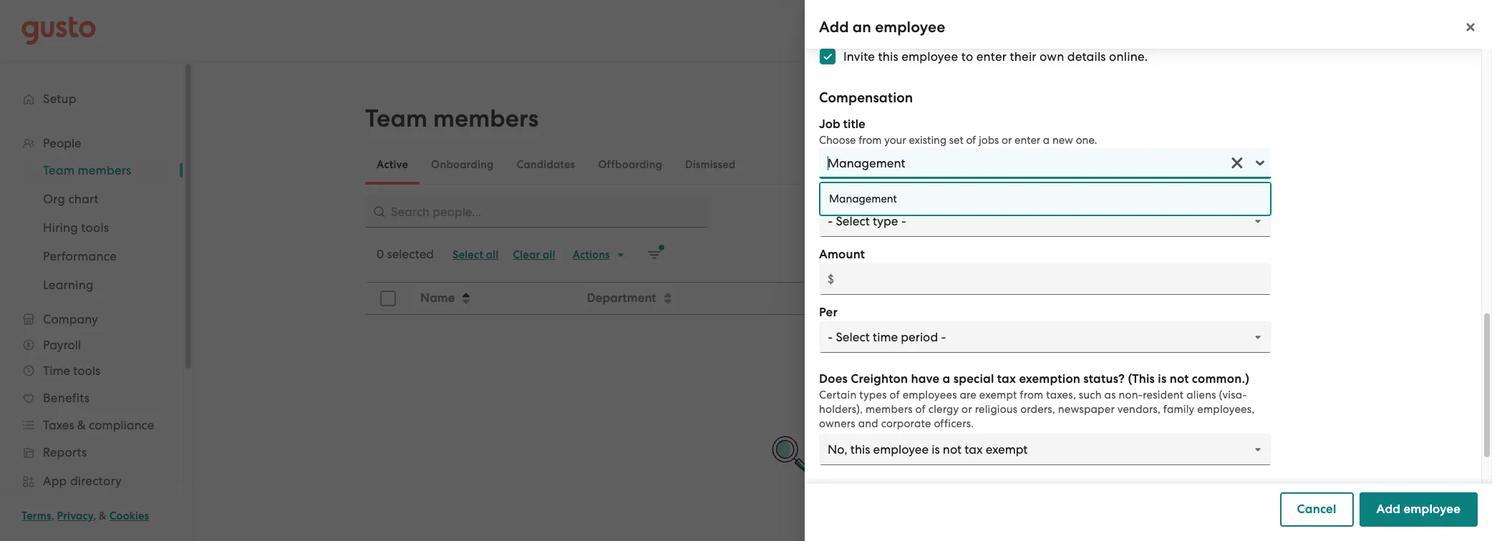 Task type: describe. For each thing, give the bounding box(es) containing it.
select all button
[[446, 243, 506, 266]]

common.)
[[1192, 372, 1250, 387]]

employment type
[[989, 291, 1089, 306]]

employees
[[903, 389, 957, 402]]

team
[[365, 104, 427, 133]]

time off
[[819, 483, 872, 499]]

dialog main content element
[[805, 0, 1492, 541]]

from inside does creighton have a special tax exemption status? (this is not common.) certain types of employees are exempt from taxes, such as non-resident aliens (visa- holders), members of clergy or religious orders, newspaper vendors, family employees, owners and corporate officers.
[[1020, 389, 1044, 402]]

add a team member drawer dialog
[[805, 0, 1492, 541]]

new notifications image
[[647, 248, 662, 262]]

details
[[1068, 49, 1106, 64]]

0 horizontal spatial members
[[433, 104, 539, 133]]

active button
[[365, 148, 420, 182]]

one.
[[1076, 134, 1098, 147]]

Invite this employee to enter their own details online. checkbox
[[812, 41, 844, 72]]

Amount field
[[819, 264, 1272, 295]]

is
[[1158, 372, 1167, 387]]

resident
[[1143, 389, 1184, 402]]

account menu element
[[1216, 0, 1471, 61]]

employees,
[[1198, 403, 1255, 416]]

employee
[[819, 189, 876, 204]]

such
[[1079, 389, 1102, 402]]

2 vertical spatial of
[[916, 403, 926, 416]]

clergy
[[929, 403, 959, 416]]

clear all
[[513, 249, 556, 261]]

all for select all
[[486, 249, 499, 261]]

name button
[[412, 284, 577, 314]]

management option inside list box
[[821, 183, 1270, 215]]

employee for this
[[902, 49, 958, 64]]

terms link
[[21, 510, 51, 523]]

enter inside job title choose from your existing set of jobs or enter a new one.
[[1015, 134, 1041, 147]]

people
[[830, 446, 870, 460]]

an
[[853, 18, 872, 37]]

home image
[[21, 16, 96, 45]]

Job title field
[[828, 155, 831, 172]]

invite this employee to enter their own details online.
[[844, 49, 1148, 64]]

cancel
[[1297, 502, 1337, 517]]

all for clear all
[[543, 249, 556, 261]]

not
[[1170, 372, 1189, 387]]

onboarding
[[431, 158, 494, 171]]

status?
[[1084, 372, 1125, 387]]

exempt
[[980, 389, 1017, 402]]

candidates button
[[505, 148, 587, 182]]

candidates
[[517, 158, 575, 171]]

active
[[377, 158, 408, 171]]

this
[[878, 49, 899, 64]]

department
[[587, 291, 656, 306]]

terms , privacy , & cookies
[[21, 510, 149, 523]]

add employee
[[1377, 502, 1461, 517]]

(visa-
[[1219, 389, 1247, 402]]

own
[[1040, 49, 1065, 64]]

no people found
[[810, 446, 906, 460]]

members inside does creighton have a special tax exemption status? (this is not common.) certain types of employees are exempt from taxes, such as non-resident aliens (visa- holders), members of clergy or religious orders, newspaper vendors, family employees, owners and corporate officers.
[[866, 403, 913, 416]]

off
[[854, 483, 872, 499]]

selected
[[387, 247, 434, 261]]

dismissed
[[685, 158, 736, 171]]

job
[[819, 117, 841, 132]]

are
[[960, 389, 977, 402]]

or inside does creighton have a special tax exemption status? (this is not common.) certain types of employees are exempt from taxes, such as non-resident aliens (visa- holders), members of clergy or religious orders, newspaper vendors, family employees, owners and corporate officers.
[[962, 403, 972, 416]]

set
[[949, 134, 964, 147]]

Search people... field
[[365, 196, 709, 228]]

×
[[1230, 147, 1245, 175]]

holders),
[[819, 403, 863, 416]]

0 selected status
[[377, 247, 434, 261]]

cookies button
[[109, 508, 149, 525]]

cancel button
[[1280, 493, 1354, 527]]

found
[[873, 446, 906, 460]]

existing
[[909, 134, 947, 147]]

as
[[1105, 389, 1116, 402]]

exemption
[[1019, 372, 1081, 387]]

new notifications image
[[647, 248, 662, 262]]

does creighton have a special tax exemption status? (this is not common.) certain types of employees are exempt from taxes, such as non-resident aliens (visa- holders), members of clergy or religious orders, newspaper vendors, family employees, owners and corporate officers.
[[819, 372, 1255, 430]]

family
[[1164, 403, 1195, 416]]

amount
[[819, 247, 865, 262]]

(this
[[1128, 372, 1155, 387]]

a inside job title choose from your existing set of jobs or enter a new one.
[[1043, 134, 1050, 147]]

add for add employee
[[1377, 502, 1401, 517]]

0 selected
[[377, 247, 434, 261]]

cookies
[[109, 510, 149, 523]]

or inside job title choose from your existing set of jobs or enter a new one.
[[1002, 134, 1012, 147]]

new
[[1053, 134, 1074, 147]]

select
[[453, 249, 483, 261]]



Task type: vqa. For each thing, say whether or not it's contained in the screenshot.
Employee type type
yes



Task type: locate. For each thing, give the bounding box(es) containing it.
1 vertical spatial type
[[1063, 291, 1089, 306]]

0 horizontal spatial from
[[859, 134, 882, 147]]

1 horizontal spatial of
[[916, 403, 926, 416]]

department button
[[578, 284, 826, 314]]

from up orders,
[[1020, 389, 1044, 402]]

all inside clear all button
[[543, 249, 556, 261]]

add an employee
[[819, 18, 946, 37]]

1 vertical spatial employee
[[902, 49, 958, 64]]

of down employees
[[916, 403, 926, 416]]

type inside dialog main content element
[[879, 189, 905, 204]]

select all
[[453, 249, 499, 261]]

have
[[911, 372, 940, 387]]

, left &
[[93, 510, 96, 523]]

1 horizontal spatial all
[[543, 249, 556, 261]]

certain
[[819, 389, 857, 402]]

invite
[[844, 49, 875, 64]]

0 horizontal spatial enter
[[977, 49, 1007, 64]]

1 horizontal spatial ,
[[93, 510, 96, 523]]

1 horizontal spatial enter
[[1015, 134, 1041, 147]]

clear all button
[[506, 243, 563, 266]]

orders,
[[1021, 403, 1056, 416]]

,
[[51, 510, 54, 523], [93, 510, 96, 523]]

jobs
[[979, 134, 999, 147]]

non-
[[1119, 389, 1143, 402]]

0 vertical spatial add
[[819, 18, 849, 37]]

0 horizontal spatial of
[[890, 389, 900, 402]]

officers.
[[934, 418, 974, 430]]

1 vertical spatial management option
[[821, 183, 1270, 215]]

a left new
[[1043, 134, 1050, 147]]

all right "select"
[[486, 249, 499, 261]]

management up employee type
[[828, 156, 906, 170]]

privacy link
[[57, 510, 93, 523]]

1 vertical spatial enter
[[1015, 134, 1041, 147]]

members down types
[[866, 403, 913, 416]]

from
[[859, 134, 882, 147], [1020, 389, 1044, 402]]

members
[[433, 104, 539, 133], [866, 403, 913, 416]]

employee
[[875, 18, 946, 37], [902, 49, 958, 64], [1404, 502, 1461, 517]]

0 vertical spatial employee
[[875, 18, 946, 37]]

types
[[860, 389, 887, 402]]

0 vertical spatial enter
[[977, 49, 1007, 64]]

privacy
[[57, 510, 93, 523]]

type right 'employee'
[[879, 189, 905, 204]]

0 horizontal spatial type
[[879, 189, 905, 204]]

from down title
[[859, 134, 882, 147]]

0 vertical spatial of
[[966, 134, 976, 147]]

a inside does creighton have a special tax exemption status? (this is not common.) certain types of employees are exempt from taxes, such as non-resident aliens (visa- holders), members of clergy or religious orders, newspaper vendors, family employees, owners and corporate officers.
[[943, 372, 951, 387]]

employee inside button
[[1404, 502, 1461, 517]]

offboarding button
[[587, 148, 674, 182]]

add inside button
[[1377, 502, 1401, 517]]

onboarding button
[[420, 148, 505, 182]]

of inside job title choose from your existing set of jobs or enter a new one.
[[966, 134, 976, 147]]

0 vertical spatial management option
[[828, 156, 906, 170]]

per
[[819, 305, 838, 320]]

title
[[843, 117, 866, 132]]

tax
[[997, 372, 1016, 387]]

1 horizontal spatial type
[[1063, 291, 1089, 306]]

1 vertical spatial management
[[829, 193, 897, 206]]

corporate
[[881, 418, 931, 430]]

&
[[99, 510, 107, 523]]

1 vertical spatial or
[[962, 403, 972, 416]]

0 horizontal spatial ,
[[51, 510, 54, 523]]

enter
[[977, 49, 1007, 64], [1015, 134, 1041, 147]]

0 vertical spatial type
[[879, 189, 905, 204]]

of
[[966, 134, 976, 147], [890, 389, 900, 402], [916, 403, 926, 416]]

1 all from the left
[[486, 249, 499, 261]]

members up onboarding button in the left top of the page
[[433, 104, 539, 133]]

from inside job title choose from your existing set of jobs or enter a new one.
[[859, 134, 882, 147]]

or
[[1002, 134, 1012, 147], [962, 403, 972, 416]]

enter left new
[[1015, 134, 1041, 147]]

add for add an employee
[[819, 18, 849, 37]]

1 horizontal spatial members
[[866, 403, 913, 416]]

a
[[1043, 134, 1050, 147], [943, 372, 951, 387]]

2 horizontal spatial of
[[966, 134, 976, 147]]

offboarding
[[598, 158, 663, 171]]

employment
[[989, 291, 1060, 306]]

management
[[828, 156, 906, 170], [829, 193, 897, 206]]

type inside button
[[1063, 291, 1089, 306]]

1 horizontal spatial add
[[1377, 502, 1401, 517]]

of right types
[[890, 389, 900, 402]]

type for employment type
[[1063, 291, 1089, 306]]

0
[[377, 247, 384, 261]]

0 horizontal spatial all
[[486, 249, 499, 261]]

1 horizontal spatial from
[[1020, 389, 1044, 402]]

or right jobs
[[1002, 134, 1012, 147]]

type for employee type
[[879, 189, 905, 204]]

name
[[420, 291, 455, 306]]

0 vertical spatial or
[[1002, 134, 1012, 147]]

management option down new
[[821, 183, 1270, 215]]

, left privacy in the left bottom of the page
[[51, 510, 54, 523]]

employee type
[[819, 189, 905, 204]]

2 all from the left
[[543, 249, 556, 261]]

terms
[[21, 510, 51, 523]]

0 vertical spatial from
[[859, 134, 882, 147]]

1 horizontal spatial or
[[1002, 134, 1012, 147]]

1 vertical spatial a
[[943, 372, 951, 387]]

Select all rows on this page checkbox
[[372, 283, 404, 314]]

owners
[[819, 418, 856, 430]]

and
[[858, 418, 879, 430]]

1 vertical spatial from
[[1020, 389, 1044, 402]]

special
[[954, 372, 994, 387]]

management inside list box
[[829, 193, 897, 206]]

0 horizontal spatial add
[[819, 18, 849, 37]]

choose
[[819, 134, 856, 147]]

all right clear
[[543, 249, 556, 261]]

management list box
[[819, 182, 1272, 216]]

type
[[879, 189, 905, 204], [1063, 291, 1089, 306]]

their
[[1010, 49, 1037, 64]]

management option up employee type
[[828, 156, 906, 170]]

0 horizontal spatial a
[[943, 372, 951, 387]]

newspaper
[[1058, 403, 1115, 416]]

aliens
[[1187, 389, 1217, 402]]

team members
[[365, 104, 539, 133]]

employee inside dialog main content element
[[902, 49, 958, 64]]

0 vertical spatial a
[[1043, 134, 1050, 147]]

time
[[819, 483, 850, 499]]

or down the are
[[962, 403, 972, 416]]

does
[[819, 372, 848, 387]]

1 horizontal spatial a
[[1043, 134, 1050, 147]]

management option
[[828, 156, 906, 170], [821, 183, 1270, 215]]

dismissed button
[[674, 148, 747, 182]]

add employee button
[[1360, 493, 1478, 527]]

0 vertical spatial members
[[433, 104, 539, 133]]

all inside select all button
[[486, 249, 499, 261]]

your
[[885, 134, 906, 147]]

type right employment
[[1063, 291, 1089, 306]]

compensation
[[819, 90, 913, 106]]

all
[[486, 249, 499, 261], [543, 249, 556, 261]]

enter right to
[[977, 49, 1007, 64]]

2 vertical spatial employee
[[1404, 502, 1461, 517]]

no
[[810, 446, 827, 460]]

1 vertical spatial of
[[890, 389, 900, 402]]

religious
[[975, 403, 1018, 416]]

online.
[[1109, 49, 1148, 64]]

creighton
[[851, 372, 908, 387]]

team members tab list
[[365, 145, 1311, 185]]

management down team members tab list
[[829, 193, 897, 206]]

a right have
[[943, 372, 951, 387]]

to
[[962, 49, 974, 64]]

0 horizontal spatial or
[[962, 403, 972, 416]]

1 vertical spatial members
[[866, 403, 913, 416]]

2 , from the left
[[93, 510, 96, 523]]

employee for an
[[875, 18, 946, 37]]

0 vertical spatial management
[[828, 156, 906, 170]]

1 , from the left
[[51, 510, 54, 523]]

of right set
[[966, 134, 976, 147]]

1 vertical spatial add
[[1377, 502, 1401, 517]]



